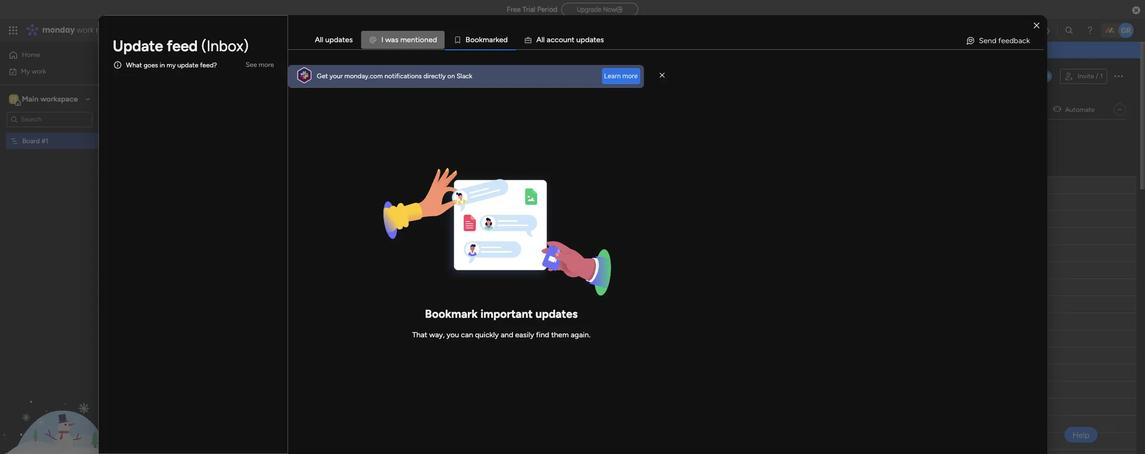 Task type: locate. For each thing, give the bounding box(es) containing it.
0 horizontal spatial see
[[246, 61, 257, 69]]

workspace selection element
[[9, 93, 79, 106]]

work right my
[[32, 67, 46, 75]]

4 o from the left
[[559, 35, 563, 44]]

work for monday
[[77, 25, 94, 36]]

board #1
[[144, 66, 211, 87], [22, 137, 48, 145]]

0 horizontal spatial s
[[395, 35, 399, 44]]

option
[[0, 132, 121, 134]]

Search field
[[279, 128, 307, 141]]

work for my
[[32, 67, 46, 75]]

greg robinson image
[[1119, 23, 1134, 38]]

in
[[160, 61, 165, 69]]

on
[[655, 46, 663, 55], [448, 72, 455, 80]]

a l l a c c o u n t u p d a t e s
[[536, 35, 604, 44]]

1 vertical spatial critical
[[471, 335, 492, 343]]

dapulse x slim image
[[660, 71, 665, 80]]

and left keep
[[316, 88, 327, 96]]

and left easily
[[501, 330, 513, 339]]

nov left 28
[[409, 233, 421, 240]]

0 horizontal spatial of
[[198, 88, 204, 96]]

your down get your monday.com notifications directly on slack
[[389, 88, 402, 96]]

tab list
[[307, 30, 1044, 49]]

1 vertical spatial board #1
[[22, 137, 48, 145]]

b
[[466, 35, 470, 44]]

lottie animation image
[[0, 358, 121, 454]]

see more
[[246, 61, 274, 69]]

c
[[551, 35, 555, 44], [555, 35, 559, 44]]

1 horizontal spatial board #1
[[144, 66, 211, 87]]

tab
[[361, 30, 445, 49]]

0 horizontal spatial board #1
[[22, 137, 48, 145]]

board #1 up any
[[144, 66, 211, 87]]

1 horizontal spatial t
[[572, 35, 575, 44]]

o right b
[[475, 35, 479, 44]]

n left i
[[411, 35, 415, 44]]

more for see more
[[259, 61, 274, 69]]

1 m from the left
[[400, 35, 407, 44]]

bookmark important updates
[[425, 307, 578, 321]]

d
[[433, 35, 437, 44], [504, 35, 508, 44], [585, 35, 590, 44]]

1 horizontal spatial more
[[623, 72, 638, 80]]

2 m from the left
[[483, 35, 489, 44]]

m left r
[[483, 35, 489, 44]]

critical right you on the bottom left of page
[[471, 335, 492, 343]]

s right w
[[395, 35, 399, 44]]

l right a
[[543, 35, 545, 44]]

on left slack
[[448, 72, 455, 80]]

0 horizontal spatial work
[[32, 67, 46, 75]]

1 vertical spatial more
[[623, 72, 638, 80]]

u left p
[[563, 35, 568, 44]]

d right r
[[504, 35, 508, 44]]

send feedback
[[979, 36, 1030, 45]]

my work button
[[6, 64, 102, 79]]

1 horizontal spatial k
[[496, 35, 499, 44]]

0 vertical spatial work
[[77, 25, 94, 36]]

3 d from the left
[[585, 35, 590, 44]]

0 vertical spatial nov
[[409, 199, 421, 206]]

3 nov from the top
[[409, 233, 421, 240]]

goes
[[144, 61, 158, 69]]

v2 overdue deadline image
[[390, 232, 397, 241]]

with
[[694, 46, 709, 55]]

3 n from the left
[[568, 35, 572, 44]]

0 vertical spatial #1
[[193, 66, 211, 87]]

2 e from the left
[[429, 35, 433, 44]]

0 vertical spatial board #1
[[144, 66, 211, 87]]

critical ⚠️️ down bookmark important updates
[[471, 335, 501, 343]]

nov for nov 23
[[409, 216, 421, 223]]

1 vertical spatial your
[[389, 88, 402, 96]]

1 n from the left
[[411, 35, 415, 44]]

1 vertical spatial work
[[32, 67, 46, 75]]

assign
[[230, 88, 250, 96]]

1 horizontal spatial of
[[361, 88, 367, 96]]

#1
[[193, 66, 211, 87], [41, 137, 48, 145]]

column information image
[[440, 182, 447, 189]]

o right w
[[420, 35, 424, 44]]

more up owners,
[[259, 61, 274, 69]]

#1 up type
[[193, 66, 211, 87]]

1 vertical spatial updates
[[536, 307, 578, 321]]

updates
[[325, 35, 353, 44], [536, 307, 578, 321]]

2 horizontal spatial d
[[585, 35, 590, 44]]

1 vertical spatial #1
[[41, 137, 48, 145]]

project.
[[206, 88, 229, 96]]

i w a s m e n t i o n e d
[[381, 35, 437, 44]]

(inbox)
[[201, 37, 249, 55]]

2 other from the top
[[544, 233, 560, 240]]

feed
[[167, 37, 198, 55]]

visible
[[597, 46, 617, 55]]

1 horizontal spatial u
[[577, 35, 581, 44]]

home button
[[6, 47, 102, 63]]

of right type
[[198, 88, 204, 96]]

main
[[22, 94, 38, 103]]

the
[[665, 46, 676, 55]]

0 horizontal spatial d
[[433, 35, 437, 44]]

e right r
[[499, 35, 504, 44]]

1 horizontal spatial board
[[144, 66, 189, 87]]

d right i
[[433, 35, 437, 44]]

3 low from the top
[[480, 266, 492, 274]]

0 horizontal spatial board
[[22, 137, 40, 145]]

1 horizontal spatial s
[[601, 35, 604, 44]]

1 horizontal spatial see
[[433, 88, 444, 96]]

critical up quickly
[[471, 318, 492, 326]]

critical ⚠️️ up quickly
[[471, 318, 501, 326]]

k
[[479, 35, 483, 44], [496, 35, 499, 44]]

due
[[406, 181, 418, 189]]

m
[[400, 35, 407, 44], [483, 35, 489, 44]]

n right i
[[424, 35, 429, 44]]

1 horizontal spatial d
[[504, 35, 508, 44]]

board #1 down 'search in workspace' field
[[22, 137, 48, 145]]

d for i w a s m e n t i o n e d
[[433, 35, 437, 44]]

1 critical from the top
[[471, 318, 492, 326]]

see
[[246, 61, 257, 69], [433, 88, 444, 96]]

0 horizontal spatial n
[[411, 35, 415, 44]]

all
[[315, 35, 323, 44]]

more for learn more
[[623, 72, 638, 80]]

search everything image
[[1065, 26, 1074, 35]]

o up template
[[559, 35, 563, 44]]

see left more
[[433, 88, 444, 96]]

high
[[479, 198, 493, 206]]

m left i
[[400, 35, 407, 44]]

1 ⚠️️ from the top
[[494, 318, 501, 326]]

u
[[563, 35, 568, 44], [577, 35, 581, 44]]

see inside "see more" button
[[246, 61, 257, 69]]

1 k from the left
[[479, 35, 483, 44]]

#1 inside list box
[[41, 137, 48, 145]]

due date
[[406, 181, 433, 189]]

bookmark
[[425, 307, 478, 321]]

e right i
[[429, 35, 433, 44]]

1 horizontal spatial n
[[424, 35, 429, 44]]

t left p
[[572, 35, 575, 44]]

of right the 'track'
[[361, 88, 367, 96]]

1 horizontal spatial on
[[655, 46, 663, 55]]

see more link
[[432, 87, 462, 97]]

2 d from the left
[[504, 35, 508, 44]]

0 horizontal spatial more
[[259, 61, 274, 69]]

⚠️️ up that way, you can quickly and easily find them again.
[[494, 318, 501, 326]]

i
[[381, 35, 383, 44]]

0 horizontal spatial #1
[[41, 137, 48, 145]]

stands.
[[427, 88, 448, 96]]

e up visible
[[596, 35, 601, 44]]

0 horizontal spatial on
[[448, 72, 455, 80]]

d up is
[[585, 35, 590, 44]]

l up template
[[542, 35, 543, 44]]

s
[[395, 35, 399, 44], [601, 35, 604, 44]]

nov
[[409, 199, 421, 206], [409, 216, 421, 223], [409, 233, 421, 240]]

see more button
[[242, 57, 278, 73]]

shareable
[[717, 46, 749, 55]]

to
[[619, 46, 627, 55]]

0 vertical spatial ⚠️️
[[494, 318, 501, 326]]

board inside list box
[[22, 137, 40, 145]]

1 horizontal spatial updates
[[536, 307, 578, 321]]

1 c from the left
[[551, 35, 555, 44]]

dapulse rightstroke image
[[617, 6, 623, 13]]

work
[[77, 25, 94, 36], [32, 67, 46, 75]]

1 vertical spatial low
[[480, 249, 492, 257]]

v2 overdue deadline image
[[390, 215, 397, 224]]

project
[[404, 88, 426, 96]]

0 horizontal spatial k
[[479, 35, 483, 44]]

0 horizontal spatial m
[[400, 35, 407, 44]]

2 vertical spatial low
[[480, 266, 492, 274]]

1 vertical spatial ⚠️️
[[494, 335, 501, 343]]

see up assign
[[246, 61, 257, 69]]

0 vertical spatial board
[[144, 66, 189, 87]]

updates right all at the left of the page
[[325, 35, 353, 44]]

1 vertical spatial and
[[501, 330, 513, 339]]

2 horizontal spatial t
[[594, 35, 596, 44]]

1 horizontal spatial your
[[389, 88, 402, 96]]

Due date field
[[404, 180, 435, 191]]

any
[[171, 88, 181, 96]]

1 vertical spatial other
[[544, 233, 560, 240]]

web
[[678, 46, 693, 55]]

invite
[[1078, 72, 1095, 80]]

free
[[507, 5, 521, 14]]

1 low from the top
[[480, 232, 492, 240]]

apps image
[[1041, 26, 1051, 35]]

0 horizontal spatial your
[[330, 72, 343, 80]]

0 horizontal spatial t
[[415, 35, 418, 44]]

0 horizontal spatial u
[[563, 35, 568, 44]]

2 s from the left
[[601, 35, 604, 44]]

1 horizontal spatial m
[[483, 35, 489, 44]]

2 c from the left
[[555, 35, 559, 44]]

nov left 22
[[409, 199, 421, 206]]

1 s from the left
[[395, 35, 399, 44]]

t up is
[[594, 35, 596, 44]]

monday.com
[[345, 72, 383, 80]]

0 vertical spatial more
[[259, 61, 274, 69]]

Search in workspace field
[[20, 114, 79, 125]]

monday work management
[[42, 25, 147, 36]]

work right monday
[[77, 25, 94, 36]]

more right learn
[[623, 72, 638, 80]]

0 vertical spatial updates
[[325, 35, 353, 44]]

s up visible
[[601, 35, 604, 44]]

easily
[[515, 330, 534, 339]]

1 critical ⚠️️ from the top
[[471, 318, 501, 326]]

2 vertical spatial nov
[[409, 233, 421, 240]]

0 horizontal spatial updates
[[325, 35, 353, 44]]

select product image
[[9, 26, 18, 35]]

keep
[[329, 88, 343, 96]]

see inside see more link
[[433, 88, 444, 96]]

0 vertical spatial and
[[316, 88, 327, 96]]

and
[[316, 88, 327, 96], [501, 330, 513, 339]]

collapse board header image
[[1116, 106, 1124, 113]]

1 vertical spatial nov
[[409, 216, 421, 223]]

2 u from the left
[[577, 35, 581, 44]]

that
[[412, 330, 428, 339]]

0 vertical spatial critical
[[471, 318, 492, 326]]

2 nov from the top
[[409, 216, 421, 223]]

o left r
[[470, 35, 475, 44]]

this template board is visible to anyone on the web with a shareable link
[[521, 46, 762, 55]]

notifications
[[385, 72, 422, 80]]

1 horizontal spatial work
[[77, 25, 94, 36]]

nov left 23
[[409, 216, 421, 223]]

on left the
[[655, 46, 663, 55]]

0 vertical spatial other
[[544, 216, 560, 223]]

1 vertical spatial board
[[22, 137, 40, 145]]

Priority field
[[473, 180, 499, 191]]

t
[[415, 35, 418, 44], [572, 35, 575, 44], [594, 35, 596, 44]]

0 vertical spatial your
[[330, 72, 343, 80]]

2 horizontal spatial n
[[568, 35, 572, 44]]

1 vertical spatial critical ⚠️️
[[471, 335, 501, 343]]

dapulse close image
[[1133, 6, 1141, 15]]

22
[[422, 199, 429, 206]]

1 nov from the top
[[409, 199, 421, 206]]

timelines
[[288, 88, 314, 96]]

u up board
[[577, 35, 581, 44]]

nov for nov 22
[[409, 199, 421, 206]]

e left i
[[407, 35, 411, 44]]

v2 done deadline image
[[390, 198, 397, 207]]

0 vertical spatial critical ⚠️️
[[471, 318, 501, 326]]

slack
[[457, 72, 473, 80]]

t right w
[[415, 35, 418, 44]]

updates up them
[[536, 307, 578, 321]]

0 vertical spatial low
[[480, 232, 492, 240]]

1 vertical spatial see
[[433, 88, 444, 96]]

work inside button
[[32, 67, 46, 75]]

critical ⚠️️
[[471, 318, 501, 326], [471, 335, 501, 343]]

m for a
[[483, 35, 489, 44]]

get your monday.com notifications directly on slack
[[317, 72, 473, 80]]

board down 'search in workspace' field
[[22, 137, 40, 145]]

board up any
[[144, 66, 189, 87]]

date
[[419, 181, 433, 189]]

⚠️️ down bookmark important updates
[[494, 335, 501, 343]]

0 vertical spatial see
[[246, 61, 257, 69]]

board
[[144, 66, 189, 87], [22, 137, 40, 145]]

n up board
[[568, 35, 572, 44]]

1 d from the left
[[433, 35, 437, 44]]

more
[[259, 61, 274, 69], [623, 72, 638, 80]]

#1 down 'search in workspace' field
[[41, 137, 48, 145]]

set
[[277, 88, 286, 96]]

your right get
[[330, 72, 343, 80]]

1 horizontal spatial #1
[[193, 66, 211, 87]]

e
[[407, 35, 411, 44], [429, 35, 433, 44], [499, 35, 504, 44], [596, 35, 601, 44]]



Task type: vqa. For each thing, say whether or not it's contained in the screenshot.
chart inside the MAIN CONTENT
no



Task type: describe. For each thing, give the bounding box(es) containing it.
management
[[96, 25, 147, 36]]

feedback
[[999, 36, 1030, 45]]

1 other from the top
[[544, 216, 560, 223]]

more
[[446, 88, 461, 96]]

trial
[[523, 5, 536, 14]]

a
[[536, 35, 542, 44]]

23
[[422, 216, 429, 223]]

2 k from the left
[[496, 35, 499, 44]]

1 horizontal spatial and
[[501, 330, 513, 339]]

that way, you can quickly and easily find them again.
[[412, 330, 591, 339]]

a right i
[[391, 35, 395, 44]]

Notes field
[[541, 180, 564, 191]]

b o o k m a r k e d
[[466, 35, 508, 44]]

m
[[11, 95, 17, 103]]

autopilot image
[[1054, 103, 1062, 115]]

2 low from the top
[[480, 249, 492, 257]]

update feed (inbox)
[[113, 37, 249, 55]]

a right a
[[547, 35, 551, 44]]

upgrade now
[[577, 6, 617, 13]]

can
[[461, 330, 473, 339]]

see for see more
[[246, 61, 257, 69]]

3 e from the left
[[499, 35, 504, 44]]

quickly
[[475, 330, 499, 339]]

nov 28
[[409, 233, 430, 240]]

get
[[317, 72, 328, 80]]

owners,
[[252, 88, 275, 96]]

w
[[385, 35, 391, 44]]

you
[[447, 330, 459, 339]]

a right b
[[489, 35, 493, 44]]

automate
[[1065, 106, 1095, 114]]

manage any type of project. assign owners, set timelines and keep track of where your project stands.
[[145, 88, 448, 96]]

monday
[[42, 25, 75, 36]]

this
[[521, 46, 534, 55]]

/
[[1096, 72, 1099, 80]]

0 horizontal spatial and
[[316, 88, 327, 96]]

close image
[[1034, 22, 1040, 29]]

m for e
[[400, 35, 407, 44]]

2 l from the left
[[543, 35, 545, 44]]

priority
[[475, 181, 496, 189]]

r
[[493, 35, 496, 44]]

see for see more
[[433, 88, 444, 96]]

2 ⚠️️ from the top
[[494, 335, 501, 343]]

2 of from the left
[[361, 88, 367, 96]]

board #1 list box
[[0, 131, 121, 277]]

1 u from the left
[[563, 35, 568, 44]]

all updates
[[315, 35, 353, 44]]

update
[[113, 37, 163, 55]]

p
[[581, 35, 585, 44]]

1 of from the left
[[198, 88, 204, 96]]

3 t from the left
[[594, 35, 596, 44]]

them
[[551, 330, 569, 339]]

help
[[1073, 430, 1090, 440]]

tab containing i
[[361, 30, 445, 49]]

board
[[568, 46, 588, 55]]

learn more button
[[602, 69, 640, 84]]

invite / 1 button
[[1060, 69, 1107, 84]]

all updates link
[[307, 31, 360, 49]]

1 t from the left
[[415, 35, 418, 44]]

template
[[536, 46, 566, 55]]

directly
[[424, 72, 446, 80]]

d for a l l a c c o u n t u p d a t e s
[[585, 35, 590, 44]]

1 e from the left
[[407, 35, 411, 44]]

workspace
[[40, 94, 78, 103]]

updates inside tab list
[[325, 35, 353, 44]]

see more
[[433, 88, 461, 96]]

my
[[21, 67, 30, 75]]

Board #1 field
[[142, 66, 213, 87]]

1 l from the left
[[542, 35, 543, 44]]

link
[[751, 46, 762, 55]]

medium
[[474, 215, 498, 223]]

1
[[1100, 72, 1103, 80]]

anyone
[[628, 46, 653, 55]]

upgrade
[[577, 6, 602, 13]]

period
[[537, 5, 558, 14]]

find
[[536, 330, 549, 339]]

board #1 inside board #1 list box
[[22, 137, 48, 145]]

2 t from the left
[[572, 35, 575, 44]]

update
[[177, 61, 198, 69]]

free trial period
[[507, 5, 558, 14]]

invite / 1
[[1078, 72, 1103, 80]]

3 o from the left
[[475, 35, 479, 44]]

28
[[422, 233, 430, 240]]

tab list containing all updates
[[307, 30, 1044, 49]]

workspace image
[[9, 94, 19, 104]]

again.
[[571, 330, 591, 339]]

meeting
[[532, 199, 557, 206]]

a right with
[[711, 46, 715, 55]]

where
[[369, 88, 388, 96]]

my work
[[21, 67, 46, 75]]

2 critical ⚠️️ from the top
[[471, 335, 501, 343]]

what goes in my update feed?
[[126, 61, 217, 69]]

board activity image
[[1041, 71, 1052, 82]]

nov 22
[[409, 199, 429, 206]]

my
[[167, 61, 176, 69]]

manage
[[145, 88, 169, 96]]

i
[[418, 35, 420, 44]]

help image
[[1086, 26, 1095, 35]]

upgrade now link
[[561, 3, 638, 16]]

2 o from the left
[[470, 35, 475, 44]]

2 n from the left
[[424, 35, 429, 44]]

send feedback button
[[962, 33, 1034, 48]]

1 vertical spatial on
[[448, 72, 455, 80]]

a right p
[[590, 35, 594, 44]]

2 critical from the top
[[471, 335, 492, 343]]

0 vertical spatial on
[[655, 46, 663, 55]]

home
[[22, 51, 40, 59]]

nov for nov 28
[[409, 233, 421, 240]]

important
[[481, 307, 533, 321]]

is
[[589, 46, 595, 55]]

what
[[126, 61, 142, 69]]

send
[[979, 36, 997, 45]]

help button
[[1065, 427, 1098, 443]]

main workspace
[[22, 94, 78, 103]]

1 o from the left
[[420, 35, 424, 44]]

lottie animation element
[[0, 358, 121, 454]]

way,
[[429, 330, 445, 339]]

nov 23
[[409, 216, 429, 223]]

learn more
[[604, 72, 638, 80]]

4 e from the left
[[596, 35, 601, 44]]

notes
[[543, 181, 561, 189]]



